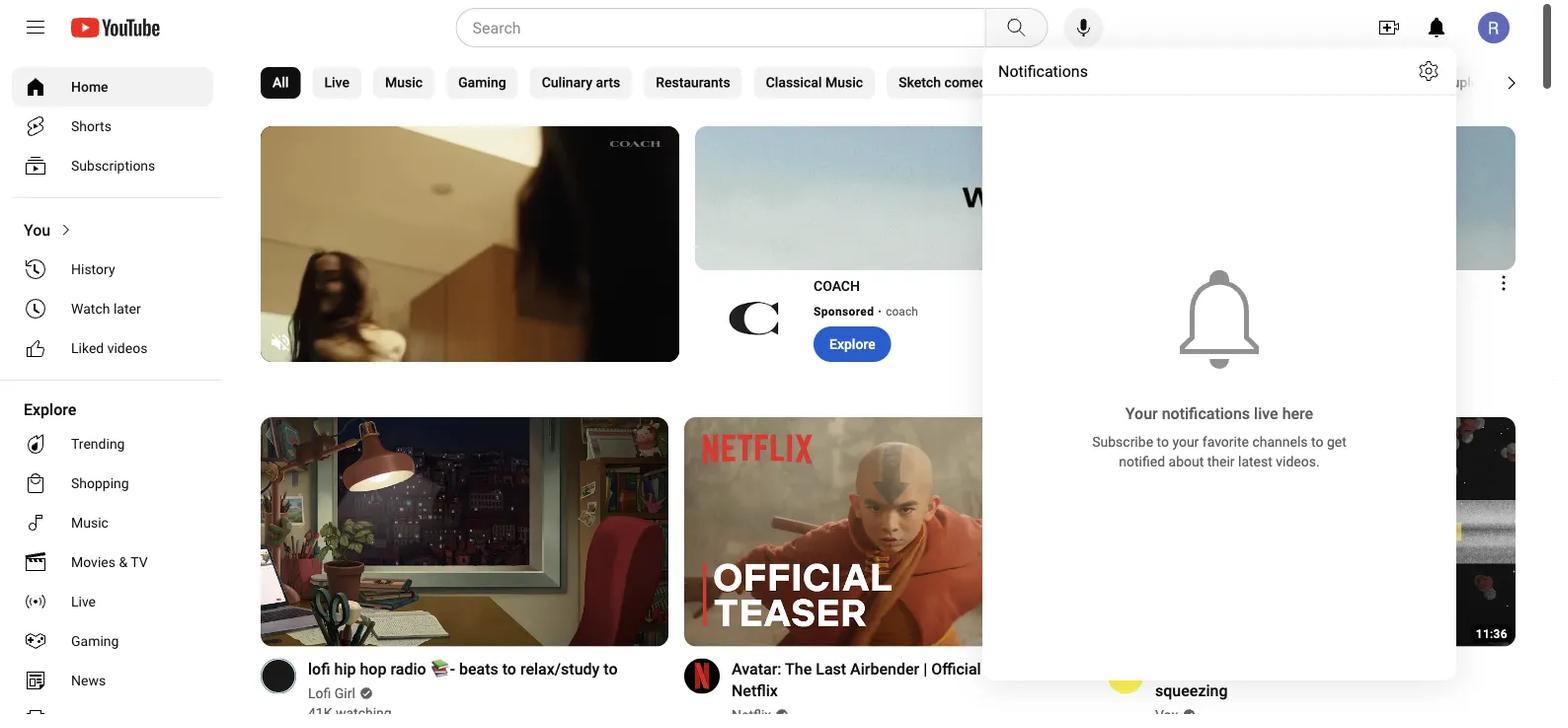 Task type: vqa. For each thing, say whether or not it's contained in the screenshot.
News
yes



Task type: locate. For each thing, give the bounding box(es) containing it.
watch later
[[71, 301, 141, 317]]

teaser
[[985, 660, 1033, 679]]

None search field
[[420, 8, 1052, 47]]

arts
[[596, 75, 620, 91]]

live down movies
[[71, 594, 96, 610]]

0 vertical spatial explore
[[829, 336, 876, 353]]

explore up 'trending'
[[24, 400, 76, 419]]

explore down sponsored
[[829, 336, 876, 353]]

when
[[1343, 660, 1381, 679]]

weird
[[1236, 660, 1274, 679]]

home link
[[12, 67, 213, 107], [12, 67, 213, 107]]

subscribe to your favorite channels to get notified about their latest videos.
[[1092, 434, 1350, 470]]

avatar: the last airbender | official teaser | netflix by netflix 13,579,031 views 4 days ago 1 minute, 53 seconds element
[[732, 659, 1068, 702]]

avatar: the last airbender | official teaser | netflix
[[732, 660, 1041, 701]]

trending
[[71, 436, 125, 452]]

movies & tv link
[[12, 543, 213, 583], [12, 543, 213, 583]]

shopping
[[71, 475, 129, 492]]

lofi
[[308, 686, 331, 702]]

gaming link
[[12, 622, 213, 662], [12, 622, 213, 662]]

something
[[1155, 660, 1232, 679]]

sketch comedy
[[899, 75, 994, 91]]

movies & tv
[[71, 554, 148, 571]]

gaming up news
[[71, 633, 119, 650]]

shorts
[[71, 118, 111, 134]]

to
[[1157, 434, 1169, 450], [1311, 434, 1324, 450], [502, 660, 516, 679], [604, 660, 618, 679]]

&
[[119, 554, 127, 571]]

0 horizontal spatial tab
[[1108, 67, 1212, 99]]

1 tab from the left
[[1108, 67, 1212, 99]]

explore
[[829, 336, 876, 353], [24, 400, 76, 419]]

1 vertical spatial explore
[[24, 400, 76, 419]]

shopping link
[[12, 464, 213, 504], [12, 464, 213, 504]]

about
[[1169, 454, 1204, 470]]

live right all
[[324, 75, 350, 91]]

0 horizontal spatial |
[[923, 660, 927, 679]]

recently uploaded
[[1396, 75, 1510, 91]]

0 horizontal spatial live
[[71, 594, 96, 610]]

squeezing
[[1155, 682, 1228, 701]]

0 vertical spatial live
[[324, 75, 350, 91]]

1 | from the left
[[923, 660, 927, 679]]

watch later link
[[12, 289, 213, 329], [12, 289, 213, 329]]

Explore text field
[[829, 336, 876, 353]]

0 horizontal spatial explore
[[24, 400, 76, 419]]

their
[[1207, 454, 1235, 470]]

0 horizontal spatial gaming
[[71, 633, 119, 650]]

videos
[[107, 340, 147, 356]]

you link
[[12, 210, 213, 250], [12, 210, 213, 250]]

to left your
[[1157, 434, 1169, 450]]

|
[[923, 660, 927, 679], [1037, 660, 1041, 679]]

tab list containing all
[[261, 55, 1555, 111]]

| left official
[[923, 660, 927, 679]]

notifications
[[998, 62, 1088, 80]]

netflix image
[[684, 659, 720, 695]]

lofi
[[308, 660, 330, 679]]

1 horizontal spatial gaming
[[458, 75, 506, 91]]

news
[[71, 673, 106, 689]]

tab list
[[261, 55, 1555, 111]]

avatar: the last airbender | official teaser | netflix link
[[732, 659, 1068, 702]]

news link
[[12, 662, 213, 701], [12, 662, 213, 701]]

shorts link
[[12, 107, 213, 146], [12, 107, 213, 146]]

trending link
[[12, 425, 213, 464], [12, 425, 213, 464]]

gaming left culinary
[[458, 75, 506, 91]]

avatar image image
[[1478, 12, 1510, 43]]

coach link
[[886, 303, 919, 321]]

girl
[[334, 686, 355, 702]]

music
[[385, 75, 423, 91], [825, 75, 863, 91], [71, 515, 109, 531]]

liked videos
[[71, 340, 147, 356]]

2 | from the left
[[1037, 660, 1041, 679]]

gaming
[[458, 75, 506, 91], [71, 633, 119, 650]]

liked videos link
[[12, 329, 213, 368], [12, 329, 213, 368]]

something weird happens when you keep squeezing
[[1155, 660, 1448, 701]]

tab
[[1108, 67, 1212, 99], [1224, 67, 1372, 99]]

comedy
[[945, 75, 994, 91]]

hop
[[360, 660, 387, 679]]

notifications
[[1162, 404, 1250, 423]]

1 horizontal spatial |
[[1037, 660, 1041, 679]]

live
[[324, 75, 350, 91], [71, 594, 96, 610]]

relax/study
[[520, 660, 600, 679]]

📚
[[430, 660, 446, 679]]

something weird happens when you keep squeezing link
[[1155, 659, 1492, 702]]

11:36 link
[[1108, 418, 1516, 650]]

you
[[24, 221, 51, 239]]

1 horizontal spatial tab
[[1224, 67, 1372, 99]]

lofi girl image
[[261, 659, 296, 695]]

1 horizontal spatial live
[[324, 75, 350, 91]]

0 vertical spatial gaming
[[458, 75, 506, 91]]

sponsored
[[814, 305, 874, 319]]

subscriptions link
[[12, 146, 213, 186], [12, 146, 213, 186]]

2 horizontal spatial music
[[825, 75, 863, 91]]

uploaded
[[1452, 75, 1510, 91]]

hip
[[334, 660, 356, 679]]

history link
[[12, 250, 213, 289], [12, 250, 213, 289]]

1 horizontal spatial music
[[385, 75, 423, 91]]

lofi hip hop radio 📚 - beats to relax/study to
[[308, 660, 618, 679]]

music link
[[12, 504, 213, 543], [12, 504, 213, 543]]

your notifications live here
[[1126, 404, 1314, 423]]

| right teaser
[[1037, 660, 1041, 679]]

live link
[[12, 583, 213, 622], [12, 583, 213, 622]]



Task type: describe. For each thing, give the bounding box(es) containing it.
explore link
[[814, 327, 891, 362]]

11 minutes, 36 seconds element
[[1476, 627, 1508, 641]]

later
[[113, 301, 141, 317]]

the
[[785, 660, 812, 679]]

11:36
[[1476, 627, 1508, 641]]

to right beats
[[502, 660, 516, 679]]

sketch
[[899, 75, 941, 91]]

-
[[450, 660, 455, 679]]

notified
[[1119, 454, 1165, 470]]

culinary
[[542, 75, 593, 91]]

liked
[[71, 340, 104, 356]]

classical
[[766, 75, 822, 91]]

gaming inside tab list
[[458, 75, 506, 91]]

lofi girl
[[308, 686, 355, 702]]

lofi girl link
[[308, 685, 357, 704]]

1 vertical spatial live
[[71, 594, 96, 610]]

lofi hip hop radio 📚 - beats to relax/study to link
[[308, 659, 618, 681]]

avatar:
[[732, 660, 782, 679]]

something weird happens when you keep squeezing by vox 1,070,659 views 1 day ago 11 minutes, 36 seconds element
[[1155, 659, 1492, 702]]

you
[[1385, 660, 1410, 679]]

radio
[[390, 660, 426, 679]]

subscribe
[[1092, 434, 1153, 450]]

official
[[931, 660, 981, 679]]

movies
[[71, 554, 115, 571]]

2 tab from the left
[[1224, 67, 1372, 99]]

keep
[[1414, 660, 1448, 679]]

channels
[[1253, 434, 1308, 450]]

culinary arts
[[542, 75, 620, 91]]

tv
[[131, 554, 148, 571]]

latest
[[1238, 454, 1273, 470]]

1 horizontal spatial explore
[[829, 336, 876, 353]]

camping
[[1029, 75, 1085, 91]]

videos.
[[1276, 454, 1320, 470]]

0 horizontal spatial music
[[71, 515, 109, 531]]

vox image
[[1108, 659, 1143, 695]]

home
[[71, 79, 108, 95]]

subscriptions
[[71, 158, 155, 174]]

1 vertical spatial gaming
[[71, 633, 119, 650]]

to right relax/study at bottom
[[604, 660, 618, 679]]

history
[[71, 261, 115, 277]]

coach
[[814, 278, 860, 294]]

happens
[[1278, 660, 1339, 679]]

all
[[273, 75, 289, 91]]

classical music
[[766, 75, 863, 91]]

last
[[816, 660, 846, 679]]

airbender
[[850, 660, 920, 679]]

watch
[[71, 301, 110, 317]]

favorite
[[1203, 434, 1249, 450]]

get
[[1327, 434, 1347, 450]]

your
[[1173, 434, 1199, 450]]

recently
[[1396, 75, 1449, 91]]

restaurants
[[656, 75, 730, 91]]

beats
[[459, 660, 498, 679]]

coach
[[886, 305, 918, 319]]

live
[[1254, 404, 1278, 423]]

lofi hip hop radio 📚 - beats to relax/study to by lofi girl 298,825,152 views element
[[308, 659, 618, 681]]

to left get
[[1311, 434, 1324, 450]]

here
[[1282, 404, 1314, 423]]

netflix
[[732, 682, 778, 701]]

your
[[1126, 404, 1158, 423]]

Search text field
[[473, 15, 981, 40]]



